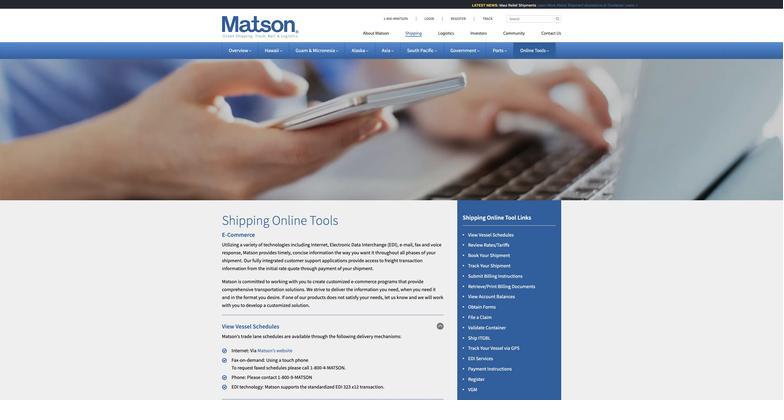 Task type: describe. For each thing, give the bounding box(es) containing it.
community
[[503, 31, 525, 36]]

2 horizontal spatial online
[[520, 47, 534, 54]]

1 vertical spatial vessel
[[236, 323, 252, 331]]

please
[[288, 366, 301, 372]]

technology:
[[239, 385, 264, 391]]

9-
[[291, 375, 295, 381]]

track your shipment link
[[468, 263, 511, 269]]

a inside the shipping online tool links section
[[476, 315, 479, 321]]

obtain
[[468, 304, 482, 311]]

is
[[238, 279, 241, 285]]

provide inside matson is committed to working with you to create customized e-commerce programs that provide comprehensive transportation solutions. we strive to deliver the information you need, when you need it and in the format you desire. if one of our products does not satisfy your needs, let us know and we will work with you to develop a customized solution.
[[408, 279, 424, 285]]

register inside the shipping online tool links section
[[468, 377, 485, 383]]

shipments
[[515, 3, 532, 7]]

1 vertical spatial instructions
[[487, 367, 512, 373]]

news:
[[482, 3, 494, 7]]

tool
[[505, 214, 516, 222]]

1 horizontal spatial and
[[409, 295, 417, 301]]

0 vertical spatial instructions
[[498, 273, 523, 280]]

please
[[247, 375, 260, 381]]

internet: via matson's website
[[232, 348, 292, 354]]

1 vertical spatial customized
[[267, 303, 291, 309]]

let
[[385, 295, 390, 301]]

it inside utilizing a variety of technologies including internet, electronic data interchange (edi), e-mail, fax and voice response, matson provides timely, concise information the way you want it throughout all phases of your shipment. our fully
[[371, 250, 374, 256]]

ports
[[493, 47, 504, 54]]

the right in
[[236, 295, 243, 301]]

0 vertical spatial shipment
[[564, 3, 579, 7]]

you up we
[[413, 287, 421, 293]]

following
[[337, 334, 356, 340]]

0 vertical spatial with
[[289, 279, 298, 285]]

us
[[391, 295, 396, 301]]

fax-on-demand: using a touch phone to request faxed schedules please call 1-800-4-matson.
[[232, 358, 346, 372]]

asia
[[382, 47, 390, 54]]

file a claim
[[468, 315, 492, 321]]

Search search field
[[506, 15, 561, 22]]

government link
[[450, 47, 479, 54]]

0 vertical spatial customized
[[326, 279, 350, 285]]

including
[[291, 242, 310, 248]]

backtop image
[[437, 323, 444, 330]]

solution.
[[292, 303, 310, 309]]

shipping link
[[397, 29, 430, 40]]

phases
[[406, 250, 420, 256]]

in
[[231, 295, 235, 301]]

4-
[[323, 366, 327, 372]]

>
[[632, 3, 634, 7]]

our
[[299, 295, 306, 301]]

when
[[401, 287, 412, 293]]

1 horizontal spatial container
[[604, 3, 620, 7]]

applications
[[322, 258, 347, 264]]

1- inside fax-on-demand: using a touch phone to request faxed schedules please call 1-800-4-matson.
[[310, 366, 314, 372]]

fax-
[[232, 358, 240, 364]]

phone
[[295, 358, 308, 364]]

retrieve/print
[[468, 284, 497, 290]]

blue matson logo with ocean, shipping, truck, rail and logistics written beneath it. image
[[222, 16, 299, 39]]

using
[[266, 358, 278, 364]]

review rates/tariffs link
[[468, 242, 509, 249]]

shipping online tool links section
[[450, 201, 568, 401]]

800- inside fax-on-demand: using a touch phone to request faxed schedules please call 1-800-4-matson.
[[314, 366, 323, 372]]

x12
[[352, 385, 359, 391]]

payment
[[468, 367, 486, 373]]

shipping for shipping
[[405, 31, 422, 36]]

323
[[343, 385, 351, 391]]

technologies
[[263, 242, 290, 248]]

integrated
[[262, 258, 283, 264]]

schedules inside the shipping online tool links section
[[493, 232, 514, 238]]

search image
[[556, 17, 559, 21]]

know
[[397, 295, 408, 301]]

information inside matson is committed to working with you to create customized e-commerce programs that provide comprehensive transportation solutions. we strive to deliver the information you need, when you need it and in the format you desire. if one of our products does not satisfy your needs, let us know and we will work with you to develop a customized solution.
[[354, 287, 378, 293]]

1-800-4matson link
[[384, 16, 416, 21]]

want
[[360, 250, 371, 256]]

4matson
[[393, 16, 408, 21]]

relief
[[504, 3, 514, 7]]

shipping for shipping online tool links
[[463, 214, 486, 222]]

guam
[[296, 47, 308, 54]]

overview link
[[229, 47, 251, 54]]

2 vertical spatial vessel
[[490, 346, 503, 352]]

satisfy
[[346, 295, 359, 301]]

matson inside about matson link
[[375, 31, 389, 36]]

on-
[[240, 358, 247, 364]]

track link
[[474, 16, 493, 21]]

0 vertical spatial matson's
[[222, 334, 240, 340]]

timely,
[[278, 250, 292, 256]]

view for view account balances link
[[468, 294, 478, 300]]

view account balances link
[[468, 294, 515, 300]]

develop
[[246, 303, 262, 309]]

(edi),
[[387, 242, 399, 248]]

a inside matson is committed to working with you to create customized e-commerce programs that provide comprehensive transportation solutions. we strive to deliver the information you need, when you need it and in the format you desire. if one of our products does not satisfy your needs, let us know and we will work with you to develop a customized solution.
[[263, 303, 266, 309]]

maui
[[495, 3, 503, 7]]

1 horizontal spatial tools
[[535, 47, 546, 54]]

shipment for book your shipment
[[490, 253, 510, 259]]

your inside support applications provide access to freight transaction information from the initial rate quote through payment of your shipment.
[[343, 266, 352, 272]]

about inside the top menu navigation
[[363, 31, 374, 36]]

we
[[306, 287, 313, 293]]

to up does
[[326, 287, 330, 293]]

shipping for shipping online tools
[[222, 213, 269, 229]]

matson down phone: please contact 1-800-9-matson
[[265, 385, 280, 391]]

investors link
[[462, 29, 495, 40]]

demand:
[[247, 358, 265, 364]]

e- inside matson is committed to working with you to create customized e-commerce programs that provide comprehensive transportation solutions. we strive to deliver the information you need, when you need it and in the format you desire. if one of our products does not satisfy your needs, let us know and we will work with you to develop a customized solution.
[[351, 279, 355, 285]]

1 vertical spatial tools
[[310, 213, 338, 229]]

review rates/tariffs
[[468, 242, 509, 249]]

information inside support applications provide access to freight transaction information from the initial rate quote through payment of your shipment.
[[222, 266, 246, 272]]

delivery
[[357, 334, 373, 340]]

through inside support applications provide access to freight transaction information from the initial rate quote through payment of your shipment.
[[301, 266, 317, 272]]

lane
[[253, 334, 262, 340]]

of inside support applications provide access to freight transaction information from the initial rate quote through payment of your shipment.
[[338, 266, 342, 272]]

0 horizontal spatial and
[[222, 295, 230, 301]]

the inside utilizing a variety of technologies including internet, electronic data interchange (edi), e-mail, fax and voice response, matson provides timely, concise information the way you want it throughout all phases of your shipment. our fully
[[335, 250, 341, 256]]

strive
[[314, 287, 325, 293]]

1 vertical spatial register link
[[468, 377, 485, 383]]

to up 'transportation'
[[266, 279, 270, 285]]

1 horizontal spatial matson's
[[258, 348, 276, 354]]

you up the let
[[379, 287, 387, 293]]

community link
[[495, 29, 533, 40]]

1-800-4matson
[[384, 16, 408, 21]]

a inside fax-on-demand: using a touch phone to request faxed schedules please call 1-800-4-matson.
[[279, 358, 281, 364]]

response,
[[222, 250, 242, 256]]

to down format
[[241, 303, 245, 309]]

payment
[[318, 266, 337, 272]]

committed
[[242, 279, 265, 285]]

1 horizontal spatial edi
[[335, 385, 342, 391]]

fax
[[415, 242, 421, 248]]

services
[[476, 356, 493, 362]]

asia link
[[382, 47, 394, 54]]

interchange
[[362, 242, 387, 248]]

0 vertical spatial schedules
[[263, 334, 283, 340]]

support applications provide access to freight transaction information from the initial rate quote through payment of your shipment.
[[222, 258, 423, 272]]

of inside matson is committed to working with you to create customized e-commerce programs that provide comprehensive transportation solutions. we strive to deliver the information you need, when you need it and in the format you desire. if one of our products does not satisfy your needs, let us know and we will work with you to develop a customized solution.
[[294, 295, 298, 301]]

review
[[468, 242, 483, 249]]

you down in
[[232, 303, 240, 309]]

internet:
[[232, 348, 249, 354]]

needs,
[[370, 295, 384, 301]]

if
[[282, 295, 285, 301]]

of right variety
[[258, 242, 262, 248]]

contact us link
[[533, 29, 561, 40]]

not
[[338, 295, 345, 301]]



Task type: vqa. For each thing, say whether or not it's contained in the screenshot.
Contact Us link
yes



Task type: locate. For each thing, give the bounding box(es) containing it.
0 horizontal spatial provide
[[348, 258, 364, 264]]

book your shipment
[[468, 253, 510, 259]]

shipping inside the top menu navigation
[[405, 31, 422, 36]]

shipping online tools
[[222, 213, 338, 229]]

shipment up the submit billing instructions link
[[490, 263, 511, 269]]

billing down track your shipment
[[484, 273, 497, 280]]

edi services link
[[468, 356, 493, 362]]

south pacific
[[407, 47, 434, 54]]

to inside support applications provide access to freight transaction information from the initial rate quote through payment of your shipment.
[[379, 258, 384, 264]]

view up obtain
[[468, 294, 478, 300]]

it right need
[[433, 287, 436, 293]]

ship itgbl
[[468, 335, 491, 342]]

1 horizontal spatial your
[[360, 295, 369, 301]]

1 horizontal spatial 1-
[[310, 366, 314, 372]]

2 vertical spatial track
[[468, 346, 479, 352]]

online up including
[[272, 213, 307, 229]]

via
[[250, 348, 257, 354]]

online tools
[[520, 47, 546, 54]]

1 vertical spatial view vessel schedules
[[222, 323, 279, 331]]

with
[[289, 279, 298, 285], [222, 303, 231, 309]]

0 vertical spatial view
[[468, 232, 478, 238]]

to up we
[[307, 279, 312, 285]]

to down throughout
[[379, 258, 384, 264]]

0 vertical spatial information
[[309, 250, 334, 256]]

via
[[504, 346, 510, 352]]

online for shipping online tools
[[272, 213, 307, 229]]

of down applications
[[338, 266, 342, 272]]

through down the support
[[301, 266, 317, 272]]

integrated customer
[[262, 258, 304, 264]]

itgbl
[[478, 335, 491, 342]]

shipment down rates/tariffs
[[490, 253, 510, 259]]

0 horizontal spatial e-
[[351, 279, 355, 285]]

book your shipment link
[[468, 253, 510, 259]]

top menu navigation
[[363, 29, 561, 40]]

view for view vessel schedules link
[[468, 232, 478, 238]]

track down ship
[[468, 346, 479, 352]]

variety
[[243, 242, 257, 248]]

with up the solutions.
[[289, 279, 298, 285]]

0 vertical spatial your
[[426, 250, 436, 256]]

customized
[[326, 279, 350, 285], [267, 303, 291, 309]]

supports
[[281, 385, 299, 391]]

0 horizontal spatial matson's
[[222, 334, 240, 340]]

it inside matson is committed to working with you to create customized e-commerce programs that provide comprehensive transportation solutions. we strive to deliver the information you need, when you need it and in the format you desire. if one of our products does not satisfy your needs, let us know and we will work with you to develop a customized solution.
[[433, 287, 436, 293]]

the down matson
[[300, 385, 307, 391]]

payment instructions
[[468, 367, 512, 373]]

voice
[[431, 242, 442, 248]]

and left in
[[222, 295, 230, 301]]

1 vertical spatial shipment
[[490, 253, 510, 259]]

online for shipping online tool links
[[487, 214, 504, 222]]

validate
[[468, 325, 485, 331]]

it right the want
[[371, 250, 374, 256]]

1 vertical spatial schedules
[[253, 323, 279, 331]]

container inside the shipping online tool links section
[[486, 325, 506, 331]]

matson's up using
[[258, 348, 276, 354]]

0 horizontal spatial shipping
[[222, 213, 269, 229]]

1-
[[384, 16, 386, 21], [310, 366, 314, 372], [278, 375, 282, 381]]

1 horizontal spatial billing
[[498, 284, 511, 290]]

provide
[[348, 258, 364, 264], [408, 279, 424, 285]]

1 horizontal spatial shipping
[[405, 31, 422, 36]]

about right more
[[553, 3, 563, 7]]

billing for retrieve/print
[[498, 284, 511, 290]]

matson is committed to working with you to create customized e-commerce programs that provide comprehensive transportation solutions. we strive to deliver the information you need, when you need it and in the format you desire. if one of our products does not satisfy your needs, let us know and we will work with you to develop a customized solution.
[[222, 279, 443, 309]]

edi down phone:
[[232, 385, 238, 391]]

0 horizontal spatial about
[[363, 31, 374, 36]]

vessel up review rates/tariffs
[[479, 232, 492, 238]]

0 vertical spatial 800-
[[386, 16, 393, 21]]

1 vertical spatial view
[[468, 294, 478, 300]]

1 horizontal spatial register
[[468, 377, 485, 383]]

your right 'book'
[[480, 253, 489, 259]]

and inside utilizing a variety of technologies including internet, electronic data interchange (edi), e-mail, fax and voice response, matson provides timely, concise information the way you want it throughout all phases of your shipment. our fully
[[422, 242, 430, 248]]

government
[[450, 47, 476, 54]]

track
[[483, 16, 493, 21], [468, 263, 479, 269], [468, 346, 479, 352]]

tools down contact us link on the right top of the page
[[535, 47, 546, 54]]

provide down the want
[[348, 258, 364, 264]]

shipment for track your shipment
[[490, 263, 511, 269]]

trade
[[241, 334, 252, 340]]

800- up about matson link
[[386, 16, 393, 21]]

guam & micronesia
[[296, 47, 335, 54]]

0 vertical spatial view vessel schedules
[[468, 232, 514, 238]]

0 vertical spatial container
[[604, 3, 620, 7]]

a right develop
[[263, 303, 266, 309]]

website
[[276, 348, 292, 354]]

your inside utilizing a variety of technologies including internet, electronic data interchange (edi), e-mail, fax and voice response, matson provides timely, concise information the way you want it throughout all phases of your shipment. our fully
[[426, 250, 436, 256]]

one
[[286, 295, 293, 301]]

your for book your shipment
[[480, 253, 489, 259]]

about matson link
[[363, 29, 397, 40]]

e- up all
[[400, 242, 404, 248]]

0 horizontal spatial with
[[222, 303, 231, 309]]

shipping up view vessel schedules link
[[463, 214, 486, 222]]

view up "review"
[[468, 232, 478, 238]]

view vessel schedules up review rates/tariffs link
[[468, 232, 514, 238]]

track for track link
[[483, 16, 493, 21]]

800- right call
[[314, 366, 323, 372]]

online left tool
[[487, 214, 504, 222]]

1 horizontal spatial online
[[487, 214, 504, 222]]

does
[[327, 295, 337, 301]]

1 horizontal spatial customized
[[326, 279, 350, 285]]

0 horizontal spatial 1-
[[278, 375, 282, 381]]

information down commerce
[[354, 287, 378, 293]]

1- left 4matson
[[384, 16, 386, 21]]

track your vessel via gps link
[[468, 346, 520, 352]]

edi for edi services
[[468, 356, 475, 362]]

provide inside support applications provide access to freight transaction information from the initial rate quote through payment of your shipment.
[[348, 258, 364, 264]]

submit
[[468, 273, 483, 280]]

1 horizontal spatial provide
[[408, 279, 424, 285]]

learn
[[533, 3, 542, 7]]

your down applications
[[343, 266, 352, 272]]

of right 'phases'
[[421, 250, 425, 256]]

information up is
[[222, 266, 246, 272]]

matson up asia
[[375, 31, 389, 36]]

track down 'book'
[[468, 263, 479, 269]]

2 horizontal spatial and
[[422, 242, 430, 248]]

billing for submit
[[484, 273, 497, 280]]

file a claim link
[[468, 315, 492, 321]]

shipment. inside utilizing a variety of technologies including internet, electronic data interchange (edi), e-mail, fax and voice response, matson provides timely, concise information the way you want it throughout all phases of your shipment. our fully
[[222, 258, 243, 264]]

1 horizontal spatial about
[[553, 3, 563, 7]]

shipment.
[[222, 258, 243, 264], [353, 266, 374, 272]]

1 horizontal spatial schedules
[[493, 232, 514, 238]]

0 vertical spatial about
[[553, 3, 563, 7]]

ports link
[[493, 47, 507, 54]]

of left our
[[294, 295, 298, 301]]

customer inputing information via laptop to matson's online tools. image
[[0, 50, 783, 201]]

edi left 323
[[335, 385, 342, 391]]

0 vertical spatial billing
[[484, 273, 497, 280]]

1 vertical spatial it
[[433, 287, 436, 293]]

quote
[[288, 266, 300, 272]]

0 horizontal spatial your
[[343, 266, 352, 272]]

track for track your shipment
[[468, 263, 479, 269]]

0 vertical spatial tools
[[535, 47, 546, 54]]

1 vertical spatial through
[[311, 334, 328, 340]]

0 vertical spatial register link
[[442, 16, 474, 21]]

or
[[599, 3, 603, 7]]

matson
[[375, 31, 389, 36], [243, 250, 258, 256], [222, 279, 237, 285], [265, 385, 280, 391]]

1 vertical spatial billing
[[498, 284, 511, 290]]

matson's
[[222, 334, 240, 340], [258, 348, 276, 354]]

schedules up 'matson's website' link
[[263, 334, 283, 340]]

online down "community" link
[[520, 47, 534, 54]]

matson
[[295, 375, 312, 381]]

0 vertical spatial through
[[301, 266, 317, 272]]

internet,
[[311, 242, 329, 248]]

1 horizontal spatial it
[[433, 287, 436, 293]]

will
[[425, 295, 432, 301]]

provide up 'when'
[[408, 279, 424, 285]]

a inside utilizing a variety of technologies including internet, electronic data interchange (edi), e-mail, fax and voice response, matson provides timely, concise information the way you want it throughout all phases of your shipment. our fully
[[240, 242, 242, 248]]

2 horizontal spatial 800-
[[386, 16, 393, 21]]

schedules down using
[[266, 366, 287, 372]]

the down fully
[[258, 266, 265, 272]]

shipment. inside support applications provide access to freight transaction information from the initial rate quote through payment of your shipment.
[[353, 266, 374, 272]]

e-
[[222, 231, 227, 239]]

payment instructions link
[[468, 367, 512, 373]]

you up the solutions.
[[299, 279, 306, 285]]

2 horizontal spatial your
[[426, 250, 436, 256]]

container right or at the top of the page
[[604, 3, 620, 7]]

view up internet:
[[222, 323, 234, 331]]

2 vertical spatial your
[[360, 295, 369, 301]]

a right file
[[476, 315, 479, 321]]

shipping up "commerce"
[[222, 213, 269, 229]]

transaction
[[399, 258, 423, 264]]

submit billing instructions link
[[468, 273, 523, 280]]

0 vertical spatial track
[[483, 16, 493, 21]]

None search field
[[506, 15, 561, 22]]

1 horizontal spatial view vessel schedules
[[468, 232, 514, 238]]

a left variety
[[240, 242, 242, 248]]

0 vertical spatial provide
[[348, 258, 364, 264]]

pacific
[[420, 47, 434, 54]]

0 vertical spatial vessel
[[479, 232, 492, 238]]

2 vertical spatial information
[[354, 287, 378, 293]]

you down data
[[352, 250, 359, 256]]

your for track your shipment
[[480, 263, 489, 269]]

need
[[422, 287, 432, 293]]

create
[[313, 279, 325, 285]]

0 horizontal spatial register
[[451, 16, 466, 21]]

matson's left trade
[[222, 334, 240, 340]]

vessel up trade
[[236, 323, 252, 331]]

0 horizontal spatial edi
[[232, 385, 238, 391]]

edi up payment
[[468, 356, 475, 362]]

0 horizontal spatial container
[[486, 325, 506, 331]]

that
[[398, 279, 407, 285]]

your for track your vessel via gps
[[480, 346, 489, 352]]

1 horizontal spatial information
[[309, 250, 334, 256]]

gps
[[511, 346, 520, 352]]

2 vertical spatial 1-
[[278, 375, 282, 381]]

your down voice
[[426, 250, 436, 256]]

0 horizontal spatial information
[[222, 266, 246, 272]]

0 horizontal spatial customized
[[267, 303, 291, 309]]

your down book your shipment "link"
[[480, 263, 489, 269]]

register link up the top menu navigation
[[442, 16, 474, 21]]

ship itgbl link
[[468, 335, 491, 342]]

1 vertical spatial schedules
[[266, 366, 287, 372]]

1 horizontal spatial shipment.
[[353, 266, 374, 272]]

e- inside utilizing a variety of technologies including internet, electronic data interchange (edi), e-mail, fax and voice response, matson provides timely, concise information the way you want it throughout all phases of your shipment. our fully
[[400, 242, 404, 248]]

1 vertical spatial provide
[[408, 279, 424, 285]]

your right satisfy
[[360, 295, 369, 301]]

the down 'electronic'
[[335, 250, 341, 256]]

0 vertical spatial your
[[480, 253, 489, 259]]

tools up 'internet,'
[[310, 213, 338, 229]]

view vessel schedules inside the shipping online tool links section
[[468, 232, 514, 238]]

edi technology: matson supports the standardized edi 323 x12 transaction.
[[232, 385, 384, 391]]

matson inside matson is committed to working with you to create customized e-commerce programs that provide comprehensive transportation solutions. we strive to deliver the information you need, when you need it and in the format you desire. if one of our products does not satisfy your needs, let us know and we will work with you to develop a customized solution.
[[222, 279, 237, 285]]

and right fax
[[422, 242, 430, 248]]

800- up supports
[[282, 375, 291, 381]]

book
[[468, 253, 479, 259]]

shipment. down response,
[[222, 258, 243, 264]]

contact
[[541, 31, 556, 36]]

1 vertical spatial 1-
[[310, 366, 314, 372]]

are
[[284, 334, 291, 340]]

alaska link
[[352, 47, 368, 54]]

register up the top menu navigation
[[451, 16, 466, 21]]

the left "following"
[[329, 334, 336, 340]]

utilizing a variety of technologies including internet, electronic data interchange (edi), e-mail, fax and voice response, matson provides timely, concise information the way you want it throughout all phases of your shipment. our fully
[[222, 242, 442, 264]]

customized down if
[[267, 303, 291, 309]]

support
[[305, 258, 321, 264]]

our
[[244, 258, 251, 264]]

0 horizontal spatial shipment.
[[222, 258, 243, 264]]

shipping inside section
[[463, 214, 486, 222]]

customized up "deliver"
[[326, 279, 350, 285]]

the up satisfy
[[346, 287, 353, 293]]

provides
[[259, 250, 277, 256]]

schedules inside fax-on-demand: using a touch phone to request faxed schedules please call 1-800-4-matson.
[[266, 366, 287, 372]]

about matson
[[363, 31, 389, 36]]

call
[[302, 366, 309, 372]]

edi for edi technology: matson supports the standardized edi 323 x12 transaction.
[[232, 385, 238, 391]]

login
[[425, 16, 434, 21]]

1 vertical spatial shipment.
[[353, 266, 374, 272]]

edi inside the shipping online tool links section
[[468, 356, 475, 362]]

1 vertical spatial register
[[468, 377, 485, 383]]

view vessel schedules link
[[468, 232, 514, 238]]

instructions up retrieve/print billing documents
[[498, 273, 523, 280]]

0 horizontal spatial 800-
[[282, 375, 291, 381]]

1 vertical spatial 800-
[[314, 366, 323, 372]]

your inside matson is committed to working with you to create customized e-commerce programs that provide comprehensive transportation solutions. we strive to deliver the information you need, when you need it and in the format you desire. if one of our products does not satisfy your needs, let us know and we will work with you to develop a customized solution.
[[360, 295, 369, 301]]

0 horizontal spatial schedules
[[253, 323, 279, 331]]

products
[[307, 295, 326, 301]]

1 vertical spatial your
[[343, 266, 352, 272]]

shipping up south
[[405, 31, 422, 36]]

container down claim in the bottom of the page
[[486, 325, 506, 331]]

validate container link
[[468, 325, 506, 331]]

1- right call
[[310, 366, 314, 372]]

obtain forms link
[[468, 304, 496, 311]]

1 vertical spatial information
[[222, 266, 246, 272]]

vgm link
[[468, 387, 477, 393]]

1 vertical spatial container
[[486, 325, 506, 331]]

2 vertical spatial shipment
[[490, 263, 511, 269]]

mail,
[[404, 242, 414, 248]]

1 vertical spatial about
[[363, 31, 374, 36]]

shipment. down access
[[353, 266, 374, 272]]

schedules up rates/tariffs
[[493, 232, 514, 238]]

1 vertical spatial e-
[[351, 279, 355, 285]]

vessel
[[479, 232, 492, 238], [236, 323, 252, 331], [490, 346, 503, 352]]

online inside section
[[487, 214, 504, 222]]

initial
[[266, 266, 278, 272]]

track for track your vessel via gps
[[468, 346, 479, 352]]

0 horizontal spatial it
[[371, 250, 374, 256]]

and left we
[[409, 295, 417, 301]]

view vessel schedules up trade
[[222, 323, 279, 331]]

submit billing instructions
[[468, 273, 523, 280]]

0 horizontal spatial view vessel schedules
[[222, 323, 279, 331]]

matson left is
[[222, 279, 237, 285]]

a
[[240, 242, 242, 248], [263, 303, 266, 309], [476, 315, 479, 321], [279, 358, 281, 364]]

matson inside utilizing a variety of technologies including internet, electronic data interchange (edi), e-mail, fax and voice response, matson provides timely, concise information the way you want it throughout all phases of your shipment. our fully
[[243, 250, 258, 256]]

0 vertical spatial 1-
[[384, 16, 386, 21]]

latest news: maui relief shipments learn more about shipment assistance or container loans >
[[468, 3, 634, 7]]

track your shipment
[[468, 263, 511, 269]]

vessel left the "via"
[[490, 346, 503, 352]]

billing up "balances"
[[498, 284, 511, 290]]

from
[[247, 266, 257, 272]]

0 vertical spatial shipment.
[[222, 258, 243, 264]]

online tools link
[[520, 47, 549, 54]]

you inside utilizing a variety of technologies including internet, electronic data interchange (edi), e-mail, fax and voice response, matson provides timely, concise information the way you want it throughout all phases of your shipment. our fully
[[352, 250, 359, 256]]

request
[[238, 366, 253, 372]]

1 vertical spatial your
[[480, 263, 489, 269]]

with down in
[[222, 303, 231, 309]]

matson down variety
[[243, 250, 258, 256]]

2 vertical spatial 800-
[[282, 375, 291, 381]]

1- right contact in the left bottom of the page
[[278, 375, 282, 381]]

we
[[418, 295, 424, 301]]

through right available
[[311, 334, 328, 340]]

0 vertical spatial register
[[451, 16, 466, 21]]

1 vertical spatial with
[[222, 303, 231, 309]]

1 horizontal spatial with
[[289, 279, 298, 285]]

register link down payment
[[468, 377, 485, 383]]

track down the news:
[[483, 16, 493, 21]]

matson's website link
[[258, 348, 292, 354]]

your
[[426, 250, 436, 256], [343, 266, 352, 272], [360, 295, 369, 301]]

2 horizontal spatial 1-
[[384, 16, 386, 21]]

2 horizontal spatial information
[[354, 287, 378, 293]]

learn more about shipment assistance or container loans > link
[[533, 3, 634, 7]]

a right using
[[279, 358, 281, 364]]

your up services
[[480, 346, 489, 352]]

information down 'internet,'
[[309, 250, 334, 256]]

0 horizontal spatial billing
[[484, 273, 497, 280]]

us
[[557, 31, 561, 36]]

2 vertical spatial view
[[222, 323, 234, 331]]

the inside support applications provide access to freight transaction information from the initial rate quote through payment of your shipment.
[[258, 266, 265, 272]]

logistics
[[438, 31, 454, 36]]

throughout
[[375, 250, 399, 256]]

shipment left assistance
[[564, 3, 579, 7]]

about up alaska link
[[363, 31, 374, 36]]

schedules up lane
[[253, 323, 279, 331]]

you down 'transportation'
[[258, 295, 266, 301]]

2 horizontal spatial shipping
[[463, 214, 486, 222]]

information inside utilizing a variety of technologies including internet, electronic data interchange (edi), e-mail, fax and voice response, matson provides timely, concise information the way you want it throughout all phases of your shipment. our fully
[[309, 250, 334, 256]]

instructions down services
[[487, 367, 512, 373]]



